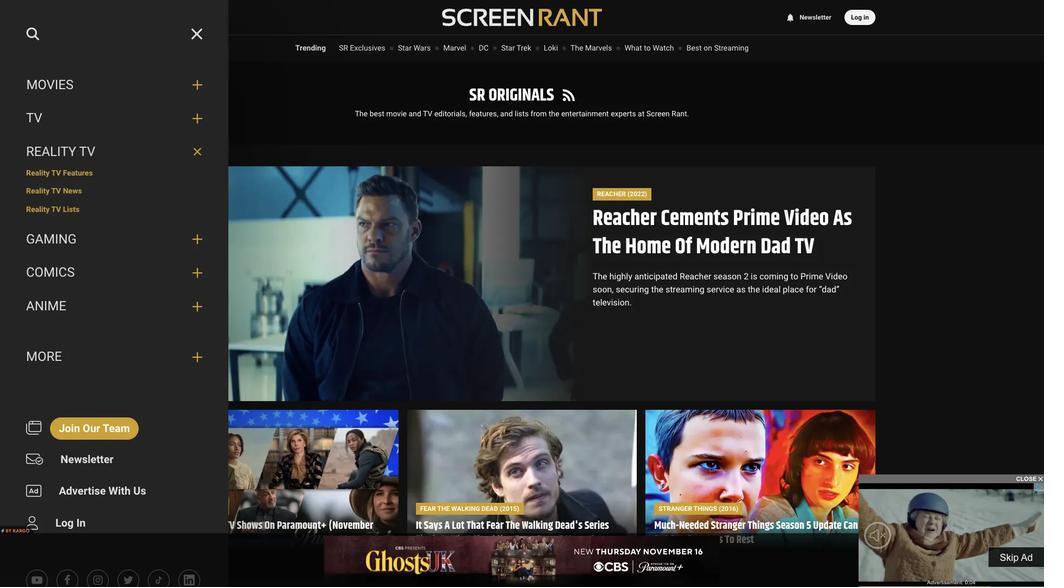 Task type: vqa. For each thing, say whether or not it's contained in the screenshot.
Ranked to the bottom
no



Task type: describe. For each thing, give the bounding box(es) containing it.
1 vertical spatial stranger
[[711, 518, 746, 535]]

to
[[725, 532, 735, 549]]

1 vertical spatial log in
[[55, 517, 86, 530]]

1 horizontal spatial newsletter
[[800, 14, 832, 21]]

it says a lot that fear the walking dead's series finale is what should've been done 5 years ago link
[[416, 518, 629, 549]]

sr originals the best movie and tv editorials, features, and lists from the entertainment experts at screen rant.
[[355, 82, 689, 118]]

stranger things (2016) link
[[655, 503, 743, 515]]

tv inside the 30 best tv shows on paramount+ (november 2023)
[[225, 518, 235, 535]]

trek
[[517, 44, 532, 52]]

2
[[744, 271, 749, 282]]

star trek
[[501, 44, 532, 52]]

1 horizontal spatial best
[[687, 44, 702, 52]]

advertisement:
[[928, 580, 964, 586]]

highly
[[610, 271, 633, 282]]

series
[[585, 518, 609, 535]]

2 horizontal spatial the
[[748, 285, 760, 295]]

best inside the 30 best tv shows on paramount+ (november 2023)
[[205, 518, 223, 535]]

finale
[[416, 532, 440, 549]]

cements
[[661, 202, 729, 236]]

on
[[265, 518, 275, 535]]

2 and from the left
[[500, 109, 513, 118]]

paramount+
[[277, 518, 327, 535]]

the marvels link
[[571, 44, 612, 52]]

movies link
[[26, 77, 184, 93]]

paramount+ shows - lawmen bass reeves, good fight, special ops lioness, frasier, tulsa king, 1883 image
[[169, 410, 399, 557]]

anime link
[[26, 299, 184, 315]]

lists
[[515, 109, 529, 118]]

best
[[370, 109, 385, 118]]

is
[[751, 271, 758, 282]]

(2015)
[[500, 505, 520, 513]]

anime
[[26, 299, 66, 314]]

what inside fear the walking dead (2015) it says a lot that fear the walking dead's series finale is what should've been done 5 years ago
[[451, 532, 471, 549]]

tv left news
[[51, 187, 61, 196]]

star for star wars
[[398, 44, 412, 52]]

comics link
[[26, 265, 184, 281]]

television.
[[593, 298, 632, 308]]

for
[[806, 285, 817, 295]]

the 30 best tv shows on paramount+ (november 2023)
[[177, 518, 373, 549]]

prime inside reacher (2022) reacher cements prime video as the home of modern dad tv
[[733, 202, 780, 236]]

video player region
[[859, 484, 1045, 588]]

"dad"
[[819, 285, 840, 295]]

skip
[[1000, 553, 1019, 564]]

fear the walking dead (2015) it says a lot that fear the walking dead's series finale is what should've been done 5 years ago
[[416, 505, 609, 549]]

1 horizontal spatial the
[[651, 285, 664, 295]]

ad
[[1021, 553, 1033, 564]]

marvels
[[585, 44, 612, 52]]

should've
[[473, 532, 513, 549]]

0 vertical spatial walking
[[452, 505, 480, 513]]

troy looking at charlie in fear the walking dead season 8 episode 8 image
[[407, 410, 637, 557]]

marvel link
[[444, 44, 466, 52]]

tv up 'reality tv news'
[[51, 169, 61, 177]]

0 vertical spatial fear
[[420, 505, 436, 513]]

0 horizontal spatial in
[[76, 517, 86, 530]]

(november
[[329, 518, 373, 535]]

reality for reality tv
[[26, 144, 76, 159]]

the up the a
[[438, 505, 450, 513]]

sr for exclusives
[[339, 44, 348, 52]]

place
[[783, 285, 804, 295]]

dc
[[479, 44, 489, 52]]

rest
[[737, 532, 754, 549]]

can
[[844, 518, 858, 535]]

is
[[442, 532, 449, 549]]

5 inside stranger things (2016) much-needed stranger things season 5 update can put age concerns to rest
[[807, 518, 812, 535]]

jack reacher standing tall while captured in reacher season 2 image
[[169, 167, 593, 402]]

star wars
[[398, 44, 431, 52]]

skip ad
[[1000, 553, 1033, 564]]

0 vertical spatial log in
[[851, 14, 869, 21]]

wars
[[414, 44, 431, 52]]

the inside reacher (2022) reacher cements prime video as the home of modern dad tv
[[593, 231, 621, 264]]

join
[[59, 422, 80, 435]]

the down (2015)
[[506, 518, 520, 535]]

reality tv news
[[26, 187, 82, 196]]

0 horizontal spatial things
[[694, 505, 718, 513]]

anticipated
[[635, 271, 678, 282]]

with
[[109, 485, 131, 498]]

of
[[675, 231, 692, 264]]

our
[[83, 422, 100, 435]]

close
[[1017, 476, 1037, 483]]

much-needed stranger things season 5 update can put age concerns to rest link
[[655, 518, 867, 549]]

on
[[704, 44, 713, 52]]

the marvels
[[571, 44, 612, 52]]

close ✕ button
[[859, 475, 1045, 484]]

0 vertical spatial newsletter link
[[786, 14, 832, 21]]

exclusives
[[350, 44, 386, 52]]

gaming
[[26, 232, 77, 247]]

done
[[537, 532, 557, 549]]

trending
[[295, 44, 326, 52]]

streaming
[[714, 44, 749, 52]]

video inside the highly anticipated reacher season 2 is coming to prime video soon, securing the streaming service as the ideal place for "dad" television.
[[826, 271, 848, 282]]

0 horizontal spatial to
[[644, 44, 651, 52]]

update
[[814, 518, 842, 535]]

the inside the highly anticipated reacher season 2 is coming to prime video soon, securing the streaming service as the ideal place for "dad" television.
[[593, 271, 608, 282]]

0:03
[[965, 580, 976, 586]]

loki
[[544, 44, 558, 52]]

dad
[[761, 231, 791, 264]]

log in link
[[47, 512, 94, 536]]

reality tv lists link
[[26, 205, 202, 215]]

as
[[834, 202, 853, 236]]

entertainment
[[562, 109, 609, 118]]

best on streaming
[[687, 44, 749, 52]]

editorials,
[[435, 109, 467, 118]]

securing
[[616, 285, 649, 295]]

dead's
[[555, 518, 583, 535]]



Task type: locate. For each thing, give the bounding box(es) containing it.
best on streaming link
[[687, 44, 749, 52]]

star wars link
[[398, 44, 431, 52]]

4 reality from the top
[[26, 205, 50, 214]]

the right as
[[748, 285, 760, 295]]

0 horizontal spatial newsletter link
[[52, 449, 122, 472]]

watch
[[653, 44, 674, 52]]

1 reality from the top
[[26, 144, 76, 159]]

0 horizontal spatial best
[[205, 518, 223, 535]]

1 horizontal spatial in
[[864, 14, 869, 21]]

1 vertical spatial newsletter
[[61, 453, 114, 466]]

1 horizontal spatial newsletter link
[[786, 14, 832, 21]]

sr exclusives
[[339, 44, 386, 52]]

0 vertical spatial reacher
[[597, 191, 626, 198]]

prime inside the highly anticipated reacher season 2 is coming to prime video soon, securing the streaming service as the ideal place for "dad" television.
[[801, 271, 824, 282]]

a
[[445, 518, 450, 535]]

lot
[[452, 518, 465, 535]]

walking up lot
[[452, 505, 480, 513]]

2023)
[[177, 532, 201, 549]]

shows
[[237, 518, 263, 535]]

walking
[[452, 505, 480, 513], [522, 518, 553, 535]]

the up highly
[[593, 231, 621, 264]]

1 horizontal spatial fear
[[487, 518, 504, 535]]

1 horizontal spatial log in
[[851, 14, 869, 21]]

reacher up streaming
[[680, 271, 712, 282]]

years
[[566, 532, 588, 549]]

reacher
[[597, 191, 626, 198], [593, 202, 657, 236], [680, 271, 712, 282]]

reality for reality tv features
[[26, 169, 50, 177]]

0 horizontal spatial and
[[409, 109, 421, 118]]

1 vertical spatial sr
[[470, 82, 486, 109]]

1 vertical spatial newsletter link
[[52, 449, 122, 472]]

1 horizontal spatial log
[[851, 14, 862, 21]]

ideal
[[763, 285, 781, 295]]

1 vertical spatial what
[[451, 532, 471, 549]]

reacher down reacher (2022) link
[[593, 202, 657, 236]]

says
[[424, 518, 443, 535]]

0 vertical spatial things
[[694, 505, 718, 513]]

sr for originals
[[470, 82, 486, 109]]

service
[[707, 285, 735, 295]]

0 vertical spatial log
[[851, 14, 862, 21]]

to inside the highly anticipated reacher season 2 is coming to prime video soon, securing the streaming service as the ideal place for "dad" television.
[[791, 271, 799, 282]]

us
[[133, 485, 146, 498]]

modern
[[696, 231, 757, 264]]

movie
[[386, 109, 407, 118]]

advertise with us link
[[50, 480, 155, 504]]

0 horizontal spatial star
[[398, 44, 412, 52]]

fear down 'dead'
[[487, 518, 504, 535]]

sr exclusives link
[[339, 44, 386, 52]]

tv up features
[[79, 144, 95, 159]]

tv inside the "sr originals the best movie and tv editorials, features, and lists from the entertainment experts at screen rant."
[[423, 109, 433, 118]]

log in
[[851, 14, 869, 21], [55, 517, 86, 530]]

video
[[784, 202, 829, 236], [826, 271, 848, 282]]

2 reality from the top
[[26, 169, 50, 177]]

what to watch
[[625, 44, 674, 52]]

lists
[[63, 205, 79, 214]]

needed
[[679, 518, 709, 535]]

streaming
[[666, 285, 705, 295]]

tv right dad
[[795, 231, 815, 264]]

tv left lists
[[51, 205, 61, 214]]

video up "dad"
[[826, 271, 848, 282]]

reacher (2022) link
[[593, 188, 652, 201]]

features
[[63, 169, 93, 177]]

reality
[[26, 144, 76, 159], [26, 169, 50, 177], [26, 187, 50, 196], [26, 205, 50, 214]]

age
[[670, 532, 685, 549]]

reality up 'reality tv lists'
[[26, 187, 50, 196]]

1 vertical spatial prime
[[801, 271, 824, 282]]

0 vertical spatial sr
[[339, 44, 348, 52]]

0 vertical spatial what
[[625, 44, 642, 52]]

tv inside reacher (2022) reacher cements prime video as the home of modern dad tv
[[795, 231, 815, 264]]

1 horizontal spatial to
[[791, 271, 799, 282]]

from
[[531, 109, 547, 118]]

0 horizontal spatial sr
[[339, 44, 348, 52]]

what right is
[[451, 532, 471, 549]]

0 horizontal spatial 5
[[559, 532, 564, 549]]

reacher inside the highly anticipated reacher season 2 is coming to prime video soon, securing the streaming service as the ideal place for "dad" television.
[[680, 271, 712, 282]]

1 horizontal spatial prime
[[801, 271, 824, 282]]

stranger things (2016) much-needed stranger things season 5 update can put age concerns to rest
[[655, 505, 858, 549]]

fear up says
[[420, 505, 436, 513]]

screen
[[647, 109, 670, 118]]

reality for reality tv news
[[26, 187, 50, 196]]

star left wars
[[398, 44, 412, 52]]

sr up "features,"
[[470, 82, 486, 109]]

newsletter link
[[786, 14, 832, 21], [52, 449, 122, 472]]

tv
[[423, 109, 433, 118], [26, 110, 42, 126], [79, 144, 95, 159], [51, 169, 61, 177], [51, 187, 61, 196], [51, 205, 61, 214], [795, 231, 815, 264], [225, 518, 235, 535]]

1 vertical spatial video
[[826, 271, 848, 282]]

stranger
[[659, 505, 693, 513], [711, 518, 746, 535]]

1 vertical spatial to
[[791, 271, 799, 282]]

the inside the "sr originals the best movie and tv editorials, features, and lists from the entertainment experts at screen rant."
[[355, 109, 368, 118]]

as
[[737, 285, 746, 295]]

reacher (2022) reacher cements prime video as the home of modern dad tv
[[593, 191, 853, 264]]

the up soon,
[[593, 271, 608, 282]]

1 vertical spatial reacher
[[593, 202, 657, 236]]

coming
[[760, 271, 789, 282]]

at
[[638, 109, 645, 118]]

0 horizontal spatial prime
[[733, 202, 780, 236]]

the
[[571, 44, 584, 52], [355, 109, 368, 118], [593, 231, 621, 264], [593, 271, 608, 282], [438, 505, 450, 513], [177, 518, 192, 535], [506, 518, 520, 535]]

gaming link
[[26, 232, 184, 248]]

the inside the "sr originals the best movie and tv editorials, features, and lists from the entertainment experts at screen rant."
[[549, 109, 560, 118]]

sr
[[339, 44, 348, 52], [470, 82, 486, 109]]

0 horizontal spatial the
[[549, 109, 560, 118]]

join our team
[[59, 422, 130, 435]]

and right movie
[[409, 109, 421, 118]]

0 vertical spatial prime
[[733, 202, 780, 236]]

tv left shows at left bottom
[[225, 518, 235, 535]]

2 vertical spatial reacher
[[680, 271, 712, 282]]

to left 'watch'
[[644, 44, 651, 52]]

0 vertical spatial best
[[687, 44, 702, 52]]

0 horizontal spatial log
[[55, 517, 74, 530]]

0 horizontal spatial fear
[[420, 505, 436, 513]]

star for star trek
[[501, 44, 515, 52]]

0 vertical spatial to
[[644, 44, 651, 52]]

0 vertical spatial newsletter
[[800, 14, 832, 21]]

to
[[644, 44, 651, 52], [791, 271, 799, 282]]

eleven and mike from stranger things image
[[646, 410, 876, 557]]

0 horizontal spatial walking
[[452, 505, 480, 513]]

walking left dead's
[[522, 518, 553, 535]]

1 and from the left
[[409, 109, 421, 118]]

stranger down (2016)
[[711, 518, 746, 535]]

what to watch link
[[625, 44, 674, 52]]

put
[[655, 532, 668, 549]]

0 horizontal spatial stranger
[[659, 505, 693, 513]]

what
[[625, 44, 642, 52], [451, 532, 471, 549]]

5 left update
[[807, 518, 812, 535]]

reality down 'reality tv news'
[[26, 205, 50, 214]]

1 vertical spatial in
[[76, 517, 86, 530]]

reacher cements prime video as the home of modern dad tv link
[[593, 202, 853, 264]]

1 horizontal spatial 5
[[807, 518, 812, 535]]

0 horizontal spatial newsletter
[[61, 453, 114, 466]]

what left 'watch'
[[625, 44, 642, 52]]

sr left exclusives
[[339, 44, 348, 52]]

1 horizontal spatial star
[[501, 44, 515, 52]]

video left the as
[[784, 202, 829, 236]]

reality for reality tv lists
[[26, 205, 50, 214]]

reacher left (2022)
[[597, 191, 626, 198]]

the left best
[[355, 109, 368, 118]]

best right 30
[[205, 518, 223, 535]]

to up place
[[791, 271, 799, 282]]

5 inside fear the walking dead (2015) it says a lot that fear the walking dead's series finale is what should've been done 5 years ago
[[559, 532, 564, 549]]

1 vertical spatial log
[[55, 517, 74, 530]]

1 horizontal spatial what
[[625, 44, 642, 52]]

news
[[63, 187, 82, 196]]

star trek link
[[501, 44, 532, 52]]

0 vertical spatial stranger
[[659, 505, 693, 513]]

reality up reality tv features
[[26, 144, 76, 159]]

experts
[[611, 109, 636, 118]]

marvel
[[444, 44, 466, 52]]

screenrant logo image
[[442, 9, 603, 26]]

movies
[[26, 77, 73, 92]]

advertise
[[59, 485, 106, 498]]

0 horizontal spatial log in
[[55, 517, 86, 530]]

30
[[194, 518, 203, 535]]

in
[[864, 14, 869, 21], [76, 517, 86, 530]]

home
[[626, 231, 671, 264]]

5 right done
[[559, 532, 564, 549]]

1 vertical spatial things
[[748, 518, 774, 535]]

team
[[103, 422, 130, 435]]

1 horizontal spatial stranger
[[711, 518, 746, 535]]

and left lists
[[500, 109, 513, 118]]

best left on
[[687, 44, 702, 52]]

reality up 'reality tv news'
[[26, 169, 50, 177]]

things left season
[[748, 518, 774, 535]]

(2022)
[[628, 191, 647, 198]]

stranger up "much-" at the bottom right of the page
[[659, 505, 693, 513]]

1 horizontal spatial sr
[[470, 82, 486, 109]]

1 horizontal spatial things
[[748, 518, 774, 535]]

0 vertical spatial in
[[864, 14, 869, 21]]

it
[[416, 518, 422, 535]]

1 horizontal spatial walking
[[522, 518, 553, 535]]

1 horizontal spatial and
[[500, 109, 513, 118]]

sr inside the "sr originals the best movie and tv editorials, features, and lists from the entertainment experts at screen rant."
[[470, 82, 486, 109]]

features,
[[469, 109, 499, 118]]

the highly anticipated reacher season 2 is coming to prime video soon, securing the streaming service as the ideal place for "dad" television.
[[593, 271, 848, 308]]

0 vertical spatial video
[[784, 202, 829, 236]]

reality tv news link
[[26, 187, 202, 197]]

more
[[26, 350, 62, 365]]

the right from
[[549, 109, 560, 118]]

fear
[[420, 505, 436, 513], [487, 518, 504, 535]]

1 vertical spatial best
[[205, 518, 223, 535]]

the left marvels
[[571, 44, 584, 52]]

1 star from the left
[[398, 44, 412, 52]]

video inside reacher (2022) reacher cements prime video as the home of modern dad tv
[[784, 202, 829, 236]]

close ✕
[[1017, 476, 1044, 483]]

fear the walking dead (2015) link
[[416, 503, 524, 515]]

join our team link
[[50, 418, 139, 440]]

3 reality from the top
[[26, 187, 50, 196]]

the down "anticipated"
[[651, 285, 664, 295]]

0 horizontal spatial what
[[451, 532, 471, 549]]

dead
[[482, 505, 498, 513]]

loki link
[[544, 44, 558, 52]]

2 star from the left
[[501, 44, 515, 52]]

5
[[807, 518, 812, 535], [559, 532, 564, 549]]

the left 30
[[177, 518, 192, 535]]

the inside the 30 best tv shows on paramount+ (november 2023)
[[177, 518, 192, 535]]

star left the trek
[[501, 44, 515, 52]]

the
[[549, 109, 560, 118], [651, 285, 664, 295], [748, 285, 760, 295]]

things up needed
[[694, 505, 718, 513]]

originals
[[489, 82, 554, 109]]

1 vertical spatial fear
[[487, 518, 504, 535]]

tv down 'movies'
[[26, 110, 42, 126]]

soon,
[[593, 285, 614, 295]]

1 vertical spatial walking
[[522, 518, 553, 535]]

tv left editorials,
[[423, 109, 433, 118]]

reality tv features
[[26, 169, 93, 177]]



